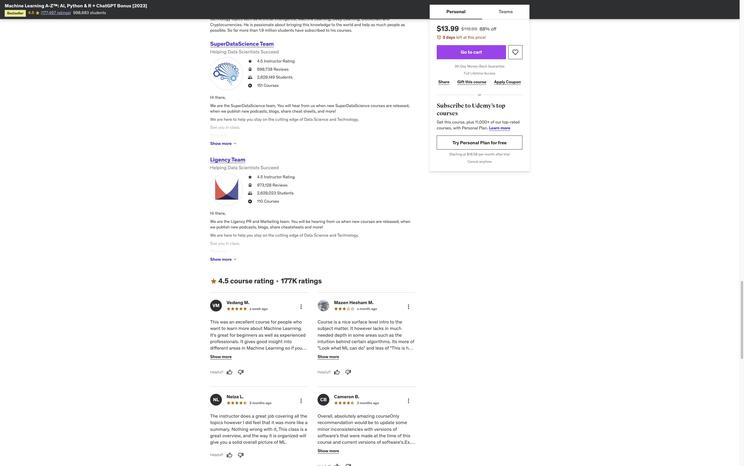 Task type: describe. For each thing, give the bounding box(es) containing it.
the down 'substance'
[[355, 392, 362, 398]]

excellent
[[236, 319, 255, 325]]

the up lots
[[384, 412, 391, 417]]

data inside "hi there, we are the ligency pr and marketing team. you will be hearing from us when new courses are released, when we publish new podcasts, blogs, share cheatsheets and more! we are here to help you stay on the cutting edge of data science and technology. see you in class, sincerely,"
[[304, 233, 313, 238]]

teams button
[[483, 5, 530, 19]]

gave
[[318, 405, 328, 411]]

plus
[[467, 120, 475, 125]]

3 we from the top
[[210, 219, 216, 224]]

ratings)
[[57, 10, 71, 15]]

pr
[[246, 219, 252, 224]]

have down duration
[[344, 464, 354, 467]]

podcasts, blogs,
[[250, 109, 280, 114]]

online
[[235, 10, 246, 16]]

technology. inside "hi there, we are the ligency pr and marketing team. you will be hearing from us when new courses are released, when we publish new podcasts, blogs, share cheatsheets and more! we are here to help you stay on the cutting edge of data science and technology. see you in class, sincerely,"
[[338, 233, 359, 238]]

mark review by vedang m. as helpful image
[[227, 370, 233, 376]]

the up overall, absolutely amazing course
[[350, 405, 356, 411]]

we inside hi there, we are the superdatascience team. you will hear from us when new superdatascience courses are released, when we publish new podcasts, blogs, share cheat sheets, and more! we are here to help you stay on the cutting edge of data science and technology. see you in class, sincerely,
[[221, 109, 227, 114]]

0 vertical spatial learning
[[25, 3, 44, 9]]

more inside hadelin is an online entrepreneur who has created 30+ top-rated educational e-courses to the world on new technology topics such as artificial intelligence, machine learning, deep learning, blockchain and cryptocurrencies. he is passionate about bringing this knowledge to the world and help as much people as possible. so far more than 1.9 million students have subscribed to his courses.
[[239, 28, 249, 33]]

this inside get this course, plus 11,000+ of our top-rated courses, with personal plan.
[[445, 120, 452, 125]]

all
[[295, 414, 300, 420]]

$13.99
[[437, 24, 459, 33]]

were
[[350, 433, 360, 439]]

for down the learn
[[230, 333, 236, 338]]

machine up well
[[264, 326, 282, 332]]

will inside hi there, we are the superdatascience team. you will hear from us when new superdatascience courses are released, when we publish new podcasts, blogs, share cheat sheets, and more! we are here to help you stay on the cutting edge of data science and technology. see you in class, sincerely,
[[285, 103, 291, 108]]

learning inside this was an excellent course for people who want to learn more about machine learning. it's great for beginners as well as experienced professionals. it gives good insight into different areas in machine learning so if you are not familiar with a certain area it quickly helps you gain familiarity. overall great course, i highly recommend!
[[266, 346, 284, 352]]

ratings
[[299, 277, 322, 286]]

0 horizontal spatial month
[[360, 307, 371, 311]]

xsmall image for 696,738 reviews
[[248, 67, 253, 72]]

great left job
[[256, 414, 267, 420]]

of right less
[[385, 346, 389, 352]]

have down 'thus'
[[365, 458, 374, 463]]

to inside "subscribe to udemy's top courses"
[[466, 102, 471, 110]]

1 m. from the left
[[244, 300, 250, 306]]

mark review by mazen hesham m. as unhelpful image
[[345, 370, 351, 376]]

a right does
[[252, 414, 255, 420]]

0 horizontal spatial (which
[[318, 425, 331, 431]]

job
[[268, 414, 275, 420]]

cheatsheets
[[282, 225, 304, 230]]

access
[[485, 71, 496, 76]]

rating for ligency team
[[283, 175, 295, 180]]

of up tf.keras.utils.
[[377, 440, 381, 446]]

of up relied in the bottom left of the page
[[341, 412, 345, 417]]

1 horizontal spatial world
[[384, 10, 394, 16]]

ago down information,
[[373, 401, 379, 406]]

a right class
[[305, 427, 308, 433]]

amazing
[[357, 414, 375, 420]]

&
[[84, 3, 87, 9]]

course up update
[[376, 414, 390, 420]]

answer
[[365, 398, 380, 404]]

of inside "hi there, we are the ligency pr and marketing team. you will be hearing from us when new courses are released, when we publish new podcasts, blogs, share cheatsheets and more! we are here to help you stay on the cutting edge of data science and technology. see you in class, sincerely,"
[[300, 233, 303, 238]]

personal inside get this course, plus 11,000+ of our top-rated courses, with personal plan.
[[462, 125, 478, 131]]

+
[[92, 3, 95, 9]]

try personal plan for free link
[[437, 136, 523, 150]]

science inside hi there, we are the superdatascience team. you will hear from us when new superdatascience courses are released, when we publish new podcasts, blogs, share cheat sheets, and more! we are here to help you stay on the cutting edge of data science and technology. see you in class, sincerely,
[[314, 117, 329, 122]]

nice
[[342, 319, 351, 325]]

i down the why
[[365, 365, 366, 371]]

show more button for vedang m.
[[210, 351, 232, 363]]

machine up bestseller
[[5, 3, 24, 9]]

data inside superdatascience team helping data scientists succeed
[[228, 49, 238, 55]]

a down hesham
[[357, 307, 359, 311]]

(177,497
[[41, 10, 56, 15]]

this right 'gift'
[[466, 79, 473, 85]]

level
[[369, 319, 379, 325]]

courses.
[[337, 28, 353, 33]]

students inside hadelin is an online entrepreneur who has created 30+ top-rated educational e-courses to the world on new technology topics such as artificial intelligence, machine learning, deep learning, blockchain and cryptocurrencies. he is passionate about bringing this knowledge to the world and help as much people as possible. so far more than 1.9 million students have subscribed to his courses.
[[278, 28, 294, 33]]

30-day money-back guarantee full lifetime access
[[455, 64, 505, 76]]

have inside hadelin is an online entrepreneur who has created 30+ top-rated educational e-courses to the world on new technology topics such as artificial intelligence, machine learning, deep learning, blockchain and cryptocurrencies. he is passionate about bringing this knowledge to the world and help as much people as possible. so far more than 1.9 million students have subscribed to his courses.
[[295, 28, 304, 33]]

0 vertical spatial few
[[375, 379, 383, 384]]

is right 'course'
[[334, 319, 337, 325]]

i right 'thus'
[[376, 451, 378, 457]]

4.5 right bestseller
[[28, 10, 34, 15]]

0 horizontal spatial lacks
[[356, 359, 367, 365]]

such for topics
[[244, 16, 253, 21]]

ligency inside ligency team helping data scientists succeed
[[210, 156, 231, 163]]

show more for mazen hesham m.
[[318, 355, 340, 360]]

show for cameron b.
[[318, 449, 329, 454]]

it right way at the left bottom
[[269, 433, 272, 439]]

great down quickly in the bottom of the page
[[280, 359, 291, 365]]

the inside only recommendation would be to update some minor inconsistencies with versions of software's that were made at the time of this course and current versions of software's.
[[379, 433, 386, 439]]

wishlist image
[[512, 49, 520, 56]]

test
[[396, 385, 404, 391]]

things
[[388, 352, 401, 358]]

show more button for cameron b.
[[318, 446, 340, 457]]

1 vertical spatial few
[[318, 444, 325, 450]]

soo
[[342, 431, 350, 437]]

in inside hi there, we are the superdatascience team. you will hear from us when new superdatascience courses are released, when we publish new podcasts, blogs, share cheat sheets, and more! we are here to help you stay on the cutting edge of data science and technology. see you in class, sincerely,
[[226, 125, 229, 130]]

show for mazen hesham m.
[[318, 355, 329, 360]]

hesham
[[350, 300, 368, 306]]

superdatascience courses
[[336, 103, 385, 108]]

is down it,
[[273, 433, 277, 439]]

of down just
[[338, 444, 342, 450]]

with inside get this course, plus 11,000+ of our top-rated courses, with personal plan.
[[454, 125, 461, 131]]

pasting
[[364, 418, 380, 424]]

its
[[392, 339, 398, 345]]

the up its
[[395, 333, 402, 338]]

to inside hi there, we are the superdatascience team. you will hear from us when new superdatascience courses are released, when we publish new podcasts, blogs, share cheat sheets, and more! we are here to help you stay on the cutting edge of data science and technology. see you in class, sincerely,
[[233, 117, 237, 122]]

rating for superdatascience team
[[283, 58, 295, 64]]

instructor for superdatascience team
[[264, 58, 282, 64]]

nothing
[[232, 427, 249, 433]]

course up vedang m.
[[230, 277, 253, 286]]

1 horizontal spatial they
[[400, 398, 409, 404]]

quickly
[[287, 352, 301, 358]]

30+
[[303, 10, 311, 16]]

feel inside the instructor does a great job covering all the topics however i did feel that it was more like a summary. nothing wrong with it, this class is a great overview, and the way it is organized will give you a solid overall picture of ml.
[[253, 420, 261, 426]]

do
[[379, 385, 384, 391]]

free
[[499, 140, 507, 146]]

2,629,023
[[257, 191, 276, 196]]

learn
[[490, 125, 500, 131]]

in inside this was an excellent course for people who want to learn more about machine learning. it's great for beginners as well as experienced professionals. it gives good insight into different areas in machine learning so if you are not familiar with a certain area it quickly helps you gain familiarity. overall great course, i highly recommend!
[[242, 346, 246, 352]]

of inside the instructor does a great job covering all the topics however i did feel that it was more like a summary. nothing wrong with it, this class is a great overview, and the way it is organized will give you a solid overall picture of ml.
[[274, 440, 278, 446]]

the up downsized.
[[395, 451, 402, 457]]

show more button up the medium 'image'
[[210, 254, 238, 266]]

certain inside this was an excellent course for people who want to learn more about machine learning. it's great for beginners as well as experienced professionals. it gives good insight into different areas in machine learning so if you are not familiar with a certain area it quickly helps you gain familiarity. overall great course, i highly recommend!
[[257, 352, 271, 358]]

0 horizontal spatial also
[[318, 464, 327, 467]]

additional actions for review by neiza l. image
[[298, 398, 305, 405]]

personal inside try personal plan for free link
[[461, 140, 480, 146]]

0 vertical spatial they
[[385, 385, 395, 391]]

ai,
[[60, 3, 66, 9]]

apply coupon
[[495, 79, 521, 85]]

a month ago
[[357, 307, 377, 311]]

does
[[241, 414, 251, 420]]

documentation).
[[331, 451, 365, 457]]

to inside this was an excellent course for people who want to learn more about machine learning. it's great for beginners as well as experienced professionals. it gives good insight into different areas in machine learning so if you are not familiar with a certain area it quickly helps you gain familiarity. overall great course, i highly recommend!
[[222, 326, 226, 332]]

more down different
[[222, 355, 232, 360]]

show more button for mazen hesham m.
[[318, 351, 340, 363]]

the down intended".
[[324, 365, 331, 371]]

rated inside get this course, plus 11,000+ of our top-rated courses, with personal plan.
[[511, 120, 520, 125]]

1 vertical spatial can
[[398, 392, 406, 398]]

was down gave
[[318, 412, 326, 417]]

the down deep
[[336, 22, 342, 27]]

data inside ligency team helping data scientists succeed
[[228, 165, 238, 171]]

show for vedang m.
[[210, 355, 221, 360]]

however inside the instructor does a great job covering all the topics however i did feel that it was more like a summary. nothing wrong with it, this class is a great overview, and the way it is organized will give you a solid overall picture of ml.
[[224, 420, 242, 426]]

did inside the instructor does a great job covering all the topics however i did feel that it was more like a summary. nothing wrong with it, this class is a great overview, and the way it is organized will give you a solid overall picture of ml.
[[246, 420, 252, 426]]

bringing
[[287, 22, 302, 27]]

at right "left"
[[464, 35, 467, 40]]

code
[[343, 444, 353, 450]]

the down podcasts, blogs,
[[269, 117, 275, 122]]

a right like
[[305, 420, 308, 426]]

why
[[365, 352, 374, 358]]

overall, absolutely amazing course
[[318, 414, 390, 420]]

hi for ligency
[[210, 211, 214, 216]]

mark review by vedang m. as unhelpful image
[[238, 370, 244, 376]]

is left how
[[402, 346, 405, 352]]

cutting inside hi there, we are the superdatascience team. you will hear from us when new superdatascience courses are released, when we publish new podcasts, blogs, share cheat sheets, and more! we are here to help you stay on the cutting edge of data science and technology. see you in class, sincerely,
[[276, 117, 289, 122]]

away
[[333, 405, 344, 411]]

more down "what"
[[330, 355, 340, 360]]

1 vertical spatial matter.
[[349, 365, 364, 371]]

on inside hi there, we are the superdatascience team. you will hear from us when new superdatascience courses are released, when we publish new podcasts, blogs, share cheat sheets, and more! we are here to help you stay on the cutting edge of data science and technology. see you in class, sincerely,
[[263, 117, 268, 122]]

the up (it's
[[352, 438, 359, 444]]

machine down gives on the bottom of page
[[247, 346, 265, 352]]

course, inside this was an excellent course for people who want to learn more about machine learning. it's great for beginners as well as experienced professionals. it gives good insight into different areas in machine learning so if you are not familiar with a certain area it quickly helps you gain familiarity. overall great course, i highly recommend!
[[292, 359, 308, 365]]

4.5 up 696,738
[[257, 58, 263, 64]]

the right intro
[[396, 319, 403, 325]]

courses inside "subscribe to udemy's top courses"
[[437, 110, 458, 117]]

0 horizontal spatial ml
[[318, 352, 324, 358]]

177k
[[281, 277, 297, 286]]

more down our
[[501, 125, 511, 131]]

intended".
[[324, 359, 345, 365]]

i inside this was an excellent course for people who want to learn more about machine learning. it's great for beginners as well as experienced professionals. it gives good insight into different areas in machine learning so if you are not familiar with a certain area it quickly helps you gain familiarity. overall great course, i highly recommend!
[[210, 365, 212, 371]]

be inside only recommendation would be to update some minor inconsistencies with versions of software's that were made at the time of this course and current versions of software's.
[[368, 420, 374, 426]]

a down overview,
[[229, 440, 231, 446]]

ml.
[[280, 440, 287, 446]]

the up the 'blockchain'
[[377, 10, 383, 16]]

additional actions for review by cameron b. image
[[406, 398, 413, 405]]

of inside hi there, we are the superdatascience team. you will hear from us when new superdatascience courses are released, when we publish new podcasts, blogs, share cheat sheets, and more! we are here to help you stay on the cutting edge of data science and technology. see you in class, sincerely,
[[300, 117, 303, 122]]

team for superdatascience team
[[260, 40, 274, 47]]

is down like
[[300, 427, 304, 433]]

bonus
[[117, 3, 131, 9]]

xsmall image for 110 courses
[[248, 199, 253, 205]]

hi there, we are the superdatascience team. you will hear from us when new superdatascience courses are released, when we publish new podcasts, blogs, share cheat sheets, and more! we are here to help you stay on the cutting edge of data science and technology. see you in class, sincerely,
[[210, 95, 410, 138]]

of up how
[[411, 339, 415, 345]]

have down paste
[[392, 444, 402, 450]]

of right lots
[[390, 418, 394, 424]]

mark review by cameron b. as unhelpful image
[[345, 464, 351, 467]]

at inside the "starting at $16.58 per month after trial cancel anytime"
[[463, 152, 467, 157]]

the left the pr
[[224, 219, 230, 224]]

class, inside "hi there, we are the ligency pr and marketing team. you will be hearing from us when new courses are released, when we publish new podcasts, blogs, share cheatsheets and more! we are here to help you stay on the cutting edge of data science and technology. see you in class, sincerely,"
[[230, 241, 241, 246]]

the down my
[[408, 372, 414, 378]]

xsmall image left 177k
[[275, 279, 280, 284]]

11,000+
[[476, 120, 490, 125]]

2 we from the top
[[210, 117, 216, 122]]

0 vertical spatial ml
[[343, 346, 349, 352]]

r
[[88, 3, 91, 9]]

we inside course is a nice surface level  intro to the subject matter. it however lacks in much needed depth in some areas such as the intuition behind certain algorithms. its more of "look what ml can do" and less of "this is how ml actually works and why these things work as intended". also lacks in proper evaluations on the subject matter. i did not feel that my knowledge was  tested on the content with the end of section quizzes. too few questions that dont have any substance nor do they test your skills in acquiring the  information, you can simply chose the right answer because they gave it away in the question itself. also there was a lack of assignments,  and the curse heavily relied on copy pasting lots of details (which granted is efficient) but the tutorials would beat soo much around the bush at some sections just for the instructor to copy paste a few lines of code (which we already have ready in the documentation). thus i believe the course duration could have been downsized. also i would have lov
[[369, 444, 375, 450]]

it down job
[[272, 420, 275, 426]]

on inside "hi there, we are the ligency pr and marketing team. you will be hearing from us when new courses are released, when we publish new podcasts, blogs, share cheatsheets and more! we are here to help you stay on the cutting edge of data science and technology. see you in class, sincerely,"
[[263, 233, 268, 238]]

a inside this was an excellent course for people who want to learn more about machine learning. it's great for beginners as well as experienced professionals. it gives good insight into different areas in machine learning so if you are not familiar with a certain area it quickly helps you gain familiarity. overall great course, i highly recommend!
[[253, 352, 255, 358]]

who inside hadelin is an online entrepreneur who has created 30+ top-rated educational e-courses to the world on new technology topics such as artificial intelligence, machine learning, deep learning, blockchain and cryptocurrencies. he is passionate about bringing this knowledge to the world and help as much people as possible. so far more than 1.9 million students have subscribed to his courses.
[[272, 10, 280, 16]]

2 months ago for neiza l.
[[250, 401, 272, 406]]

xsmall image up ligency team link
[[233, 141, 238, 146]]

additional actions for review by vedang m. image
[[298, 304, 305, 311]]

learn
[[227, 326, 238, 332]]

0 horizontal spatial much
[[351, 431, 363, 437]]

mark review by cameron b. as helpful image
[[334, 464, 340, 467]]

0 horizontal spatial can
[[350, 346, 358, 352]]

what
[[331, 346, 341, 352]]

stay inside hi there, we are the superdatascience team. you will hear from us when new superdatascience courses are released, when we publish new podcasts, blogs, share cheat sheets, and more! we are here to help you stay on the cutting edge of data science and technology. see you in class, sincerely,
[[254, 117, 262, 122]]

was up section at the bottom of page
[[342, 372, 350, 378]]

edge inside hi there, we are the superdatascience team. you will hear from us when new superdatascience courses are released, when we publish new podcasts, blogs, share cheat sheets, and more! we are here to help you stay on the cutting edge of data science and technology. see you in class, sincerely,
[[290, 117, 299, 122]]

feel inside course is a nice surface level  intro to the subject matter. it however lacks in much needed depth in some areas such as the intuition behind certain algorithms. its more of "look what ml can do" and less of "this is how ml actually works and why these things work as intended". also lacks in proper evaluations on the subject matter. i did not feel that my knowledge was  tested on the content with the end of section quizzes. too few questions that dont have any substance nor do they test your skills in acquiring the  information, you can simply chose the right answer because they gave it away in the question itself. also there was a lack of assignments,  and the curse heavily relied on copy pasting lots of details (which granted is efficient) but the tutorials would beat soo much around the bush at some sections just for the instructor to copy paste a few lines of code (which we already have ready in the documentation). thus i believe the course duration could have been downsized. also i would have lov
[[383, 365, 391, 371]]

2 vertical spatial some
[[404, 431, 416, 437]]

2,629,149 students
[[257, 75, 293, 80]]

minor
[[318, 427, 330, 433]]

this inside only recommendation would be to update some minor inconsistencies with versions of software's that were made at the time of this course and current versions of software's.
[[403, 433, 411, 439]]

1 vertical spatial subject
[[332, 365, 348, 371]]

the up too
[[372, 372, 379, 378]]

it,
[[274, 427, 278, 433]]

1 we from the top
[[210, 103, 216, 108]]

be inside "hi there, we are the ligency pr and marketing team. you will be hearing from us when new courses are released, when we publish new podcasts, blogs, share cheatsheets and more! we are here to help you stay on the cutting edge of data science and technology. see you in class, sincerely,"
[[306, 219, 311, 224]]

0 horizontal spatial copy
[[353, 418, 363, 424]]

week
[[252, 307, 261, 311]]

surface
[[352, 319, 368, 325]]

the down lots
[[382, 425, 389, 431]]

110 courses
[[257, 199, 279, 204]]

was inside this was an excellent course for people who want to learn more about machine learning. it's great for beginners as well as experienced professionals. it gives good insight into different areas in machine learning so if you are not familiar with a certain area it quickly helps you gain familiarity. overall great course, i highly recommend!
[[220, 319, 228, 325]]

we inside "hi there, we are the ligency pr and marketing team. you will be hearing from us when new courses are released, when we publish new podcasts, blogs, share cheatsheets and more! we are here to help you stay on the cutting edge of data science and technology. see you in class, sincerely,"
[[210, 225, 216, 230]]

the instructor does a great job covering all the topics however i did feel that it was more like a summary. nothing wrong with it, this class is a great overview, and the way it is organized will give you a solid overall picture of ml.
[[210, 414, 308, 446]]

people inside hadelin is an online entrepreneur who has created 30+ top-rated educational e-courses to the world on new technology topics such as artificial intelligence, machine learning, deep learning, blockchain and cryptocurrencies. he is passionate about bringing this knowledge to the world and help as much people as possible. so far more than 1.9 million students have subscribed to his courses.
[[388, 22, 400, 27]]

that inside only recommendation would be to update some minor inconsistencies with versions of software's that were made at the time of this course and current versions of software's.
[[340, 433, 349, 439]]

however inside course is a nice surface level  intro to the subject matter. it however lacks in much needed depth in some areas such as the intuition behind certain algorithms. its more of "look what ml can do" and less of "this is how ml actually works and why these things work as intended". also lacks in proper evaluations on the subject matter. i did not feel that my knowledge was  tested on the content with the end of section quizzes. too few questions that dont have any substance nor do they test your skills in acquiring the  information, you can simply chose the right answer because they gave it away in the question itself. also there was a lack of assignments,  and the curse heavily relied on copy pasting lots of details (which granted is efficient) but the tutorials would beat soo much around the bush at some sections just for the instructor to copy paste a few lines of code (which we already have ready in the documentation). thus i believe the course duration could have been downsized. also i would have lov
[[355, 326, 372, 332]]

my
[[402, 365, 408, 371]]

and inside the instructor does a great job covering all the topics however i did feel that it was more like a summary. nothing wrong with it, this class is a great overview, and the way it is organized will give you a solid overall picture of ml.
[[243, 433, 251, 439]]

great up professionals.
[[218, 333, 229, 338]]

e-
[[353, 10, 357, 16]]

4.5 right the medium 'image'
[[219, 277, 229, 286]]

1 vertical spatial also
[[389, 405, 398, 411]]

simply
[[318, 398, 331, 404]]

has
[[281, 10, 287, 16]]

0 vertical spatial versions
[[375, 427, 392, 433]]

tab list containing personal
[[430, 5, 530, 19]]

see inside hi there, we are the superdatascience team. you will hear from us when new superdatascience courses are released, when we publish new podcasts, blogs, share cheat sheets, and more! we are here to help you stay on the cutting edge of data science and technology. see you in class, sincerely,
[[210, 125, 218, 130]]

the down wrong
[[252, 433, 259, 439]]

0 vertical spatial lacks
[[373, 326, 384, 332]]

course down lifetime
[[474, 79, 487, 85]]

i left mark review by cameron b. as helpful icon
[[328, 464, 329, 467]]

courses for superdatascience team
[[264, 83, 279, 88]]

neiza
[[227, 394, 239, 400]]

this down $119.99
[[468, 35, 475, 40]]

88%
[[480, 26, 490, 32]]

just
[[337, 438, 344, 444]]

there, for superdatascience
[[215, 95, 226, 100]]

full
[[464, 71, 470, 76]]

the down 'blogs,'
[[269, 233, 275, 238]]

courses for ligency team
[[264, 199, 279, 204]]

on inside hadelin is an online entrepreneur who has created 30+ top-rated educational e-courses to the world on new technology topics such as artificial intelligence, machine learning, deep learning, blockchain and cryptocurrencies. he is passionate about bringing this knowledge to the world and help as much people as possible. so far more than 1.9 million students have subscribed to his courses.
[[395, 10, 399, 16]]

show more up ligency team link
[[210, 141, 232, 146]]

behind
[[336, 339, 351, 345]]

for left free on the right top of page
[[491, 140, 498, 146]]

too
[[366, 379, 374, 384]]

2 for neiza l.
[[250, 401, 252, 406]]

help inside hadelin is an online entrepreneur who has created 30+ top-rated educational e-courses to the world on new technology topics such as artificial intelligence, machine learning, deep learning, blockchain and cryptocurrencies. he is passionate about bringing this knowledge to the world and help as much people as possible. so far more than 1.9 million students have subscribed to his courses.
[[362, 22, 370, 27]]

more! inside hi there, we are the superdatascience team. you will hear from us when new superdatascience courses are released, when we publish new podcasts, blogs, share cheat sheets, and more! we are here to help you stay on the cutting edge of data science and technology. see you in class, sincerely,
[[326, 109, 336, 114]]

1 vertical spatial (which
[[354, 444, 368, 450]]

are inside this was an excellent course for people who want to learn more about machine learning. it's great for beginners as well as experienced professionals. it gives good insight into different areas in machine learning so if you are not familiar with a certain area it quickly helps you gain familiarity. overall great course, i highly recommend!
[[210, 352, 217, 358]]

0 vertical spatial students
[[90, 10, 106, 15]]

that up your
[[405, 379, 414, 384]]

around
[[364, 431, 378, 437]]

plan
[[481, 140, 490, 146]]

of right the end
[[327, 379, 331, 384]]

helping for superdatascience
[[210, 49, 227, 55]]

have down section at the bottom of page
[[329, 385, 339, 391]]

there, for ligency
[[215, 211, 226, 216]]

more up duration
[[330, 449, 340, 454]]

helpful? left mark review by neiza l. as helpful icon
[[210, 454, 223, 458]]

not inside course is a nice surface level  intro to the subject matter. it however lacks in much needed depth in some areas such as the intuition behind certain algorithms. its more of "look what ml can do" and less of "this is how ml actually works and why these things work as intended". also lacks in proper evaluations on the subject matter. i did not feel that my knowledge was  tested on the content with the end of section quizzes. too few questions that dont have any substance nor do they test your skills in acquiring the  information, you can simply chose the right answer because they gave it away in the question itself. also there was a lack of assignments,  and the curse heavily relied on copy pasting lots of details (which granted is efficient) but the tutorials would beat soo much around the bush at some sections just for the instructor to copy paste a few lines of code (which we already have ready in the documentation). thus i believe the course duration could have been downsized. also i would have lov
[[375, 365, 382, 371]]

assignments,
[[346, 412, 374, 417]]

knowledge inside course is a nice surface level  intro to the subject matter. it however lacks in much needed depth in some areas such as the intuition behind certain algorithms. its more of "look what ml can do" and less of "this is how ml actually works and why these things work as intended". also lacks in proper evaluations on the subject matter. i did not feel that my knowledge was  tested on the content with the end of section quizzes. too few questions that dont have any substance nor do they test your skills in acquiring the  information, you can simply chose the right answer because they gave it away in the question itself. also there was a lack of assignments,  and the curse heavily relied on copy pasting lots of details (which granted is efficient) but the tutorials would beat soo much around the bush at some sections just for the instructor to copy paste a few lines of code (which we already have ready in the documentation). thus i believe the course duration could have been downsized. also i would have lov
[[318, 372, 341, 378]]

0 vertical spatial python
[[67, 3, 83, 9]]

to inside button
[[468, 49, 473, 55]]

the down 'but'
[[379, 431, 386, 437]]

much inside hadelin is an online entrepreneur who has created 30+ top-rated educational e-courses to the world on new technology topics such as artificial intelligence, machine learning, deep learning, blockchain and cryptocurrencies. he is passionate about bringing this knowledge to the world and help as much people as possible. so far more than 1.9 million students have subscribed to his courses.
[[377, 22, 387, 27]]

not inside this was an excellent course for people who want to learn more about machine learning. it's great for beginners as well as experienced professionals. it gives good insight into different areas in machine learning so if you are not familiar with a certain area it quickly helps you gain familiarity. overall great course, i highly recommend!
[[218, 352, 225, 358]]

months for b.
[[360, 401, 373, 406]]

show more for vedang m.
[[210, 355, 232, 360]]

ligency inside "hi there, we are the ligency pr and marketing team. you will be hearing from us when new courses are released, when we publish new podcasts, blogs, share cheatsheets and more! we are here to help you stay on the cutting edge of data science and technology. see you in class, sincerely,"
[[231, 219, 245, 224]]

the right all
[[301, 414, 307, 420]]

1 vertical spatial versions
[[359, 440, 376, 446]]

see inside "hi there, we are the ligency pr and marketing team. you will be hearing from us when new courses are released, when we publish new podcasts, blogs, share cheatsheets and more! we are here to help you stay on the cutting edge of data science and technology. see you in class, sincerely,"
[[210, 241, 218, 246]]

blogs,
[[258, 225, 269, 230]]

rated inside hadelin is an online entrepreneur who has created 30+ top-rated educational e-courses to the world on new technology topics such as artificial intelligence, machine learning, deep learning, blockchain and cryptocurrencies. he is passionate about bringing this knowledge to the world and help as much people as possible. so far more than 1.9 million students have subscribed to his courses.
[[320, 10, 329, 16]]

of inside get this course, plus 11,000+ of our top-rated courses, with personal plan.
[[491, 120, 495, 125]]

xsmall image for 2,629,023 students
[[248, 191, 253, 197]]

of up time
[[393, 427, 397, 433]]

alarm image
[[437, 35, 442, 40]]

xsmall image for 4.5 instructor rating
[[248, 58, 253, 64]]

overall,
[[318, 414, 334, 420]]

different
[[210, 346, 228, 352]]

0 vertical spatial matter.
[[335, 326, 349, 332]]

hadelin
[[210, 10, 225, 16]]

reviews for ligency team
[[273, 183, 288, 188]]

of right bush
[[398, 433, 402, 439]]

efficient)
[[355, 425, 373, 431]]

released, inside hi there, we are the superdatascience team. you will hear from us when new superdatascience courses are released, when we publish new podcasts, blogs, share cheat sheets, and more! we are here to help you stay on the cutting edge of data science and technology. see you in class, sincerely,
[[393, 103, 410, 108]]



Task type: vqa. For each thing, say whether or not it's contained in the screenshot.
the sections inside the 'Expand all sections' dropdown button
no



Task type: locate. For each thing, give the bounding box(es) containing it.
neiza l.
[[227, 394, 244, 400]]

1 vertical spatial ml
[[318, 352, 324, 358]]

the down lines
[[323, 451, 330, 457]]

0 vertical spatial cutting
[[276, 117, 289, 122]]

2 technology. from the top
[[338, 233, 359, 238]]

the left "superdatascience team."
[[224, 103, 230, 108]]

matter. up tested
[[349, 365, 364, 371]]

1 horizontal spatial us
[[336, 219, 341, 224]]

with up familiarity.
[[243, 352, 252, 358]]

of down cheat
[[300, 117, 303, 122]]

xsmall image
[[248, 58, 253, 64], [248, 75, 253, 80], [248, 83, 253, 89], [233, 141, 238, 146], [248, 183, 253, 188], [248, 191, 253, 197]]

show more button down sections
[[318, 446, 340, 457]]

is up technology
[[225, 10, 228, 16]]

sincerely, inside "hi there, we are the ligency pr and marketing team. you will be hearing from us when new courses are released, when we publish new podcasts, blogs, share cheatsheets and more! we are here to help you stay on the cutting edge of data science and technology. see you in class, sincerely,"
[[210, 249, 228, 254]]

entrepreneur
[[247, 10, 271, 16]]

1 sincerely, from the top
[[210, 133, 228, 138]]

instructor for ligency team
[[264, 175, 282, 180]]

1 horizontal spatial certain
[[352, 339, 367, 345]]

more inside course is a nice surface level  intro to the subject matter. it however lacks in much needed depth in some areas such as the intuition behind certain algorithms. its more of "look what ml can do" and less of "this is how ml actually works and why these things work as intended". also lacks in proper evaluations on the subject matter. i did not feel that my knowledge was  tested on the content with the end of section quizzes. too few questions that dont have any substance nor do they test your skills in acquiring the  information, you can simply chose the right answer because they gave it away in the question itself. also there was a lack of assignments,  and the curse heavily relied on copy pasting lots of details (which granted is efficient) but the tutorials would beat soo much around the bush at some sections just for the instructor to copy paste a few lines of code (which we already have ready in the documentation). thus i believe the course duration could have been downsized. also i would have lov
[[399, 339, 410, 345]]

data inside hi there, we are the superdatascience team. you will hear from us when new superdatascience courses are released, when we publish new podcasts, blogs, share cheat sheets, and more! we are here to help you stay on the cutting edge of data science and technology. see you in class, sincerely,
[[304, 117, 313, 122]]

world
[[384, 10, 394, 16], [343, 22, 354, 27]]

0 horizontal spatial certain
[[257, 352, 271, 358]]

at down 'but'
[[374, 433, 378, 439]]

it right area
[[283, 352, 285, 358]]

will inside the instructor does a great job covering all the topics however i did feel that it was more like a summary. nothing wrong with it, this class is a great overview, and the way it is organized will give you a solid overall picture of ml.
[[300, 433, 307, 439]]

will
[[285, 103, 291, 108], [299, 219, 305, 224], [300, 433, 307, 439]]

such inside hadelin is an online entrepreneur who has created 30+ top-rated educational e-courses to the world on new technology topics such as artificial intelligence, machine learning, deep learning, blockchain and cryptocurrencies. he is passionate about bringing this knowledge to the world and help as much people as possible. so far more than 1.9 million students have subscribed to his courses.
[[244, 16, 253, 21]]

0 horizontal spatial 2 months ago
[[250, 401, 272, 406]]

hi inside "hi there, we are the ligency pr and marketing team. you will be hearing from us when new courses are released, when we publish new podcasts, blogs, share cheatsheets and more! we are here to help you stay on the cutting edge of data science and technology. see you in class, sincerely,"
[[210, 211, 214, 216]]

1 see from the top
[[210, 125, 218, 130]]

1 horizontal spatial this
[[279, 427, 288, 433]]

possible.
[[210, 28, 227, 33]]

1 edge from the top
[[290, 117, 299, 122]]

share inside "hi there, we are the ligency pr and marketing team. you will be hearing from us when new courses are released, when we publish new podcasts, blogs, share cheatsheets and more! we are here to help you stay on the cutting edge of data science and technology. see you in class, sincerely,"
[[270, 225, 281, 230]]

inconsistencies
[[331, 427, 363, 433]]

1 vertical spatial would
[[318, 431, 330, 437]]

any
[[340, 385, 347, 391]]

with inside this was an excellent course for people who want to learn more about machine learning. it's great for beginners as well as experienced professionals. it gives good insight into different areas in machine learning so if you are not familiar with a certain area it quickly helps you gain familiarity. overall great course, i highly recommend!
[[243, 352, 252, 358]]

1 vertical spatial you
[[291, 219, 298, 224]]

stay inside "hi there, we are the ligency pr and marketing team. you will be hearing from us when new courses are released, when we publish new podcasts, blogs, share cheatsheets and more! we are here to help you stay on the cutting edge of data science and technology. see you in class, sincerely,"
[[254, 233, 262, 238]]

1 vertical spatial edge
[[290, 233, 299, 238]]

1 vertical spatial an
[[230, 319, 235, 325]]

help down 'podcasts,'
[[238, 233, 246, 238]]

scientists for superdatascience
[[239, 49, 260, 55]]

technology. inside hi there, we are the superdatascience team. you will hear from us when new superdatascience courses are released, when we publish new podcasts, blogs, share cheat sheets, and more! we are here to help you stay on the cutting edge of data science and technology. see you in class, sincerely,
[[338, 117, 359, 122]]

reviews
[[274, 67, 289, 72], [273, 183, 288, 188]]

hi inside hi there, we are the superdatascience team. you will hear from us when new superdatascience courses are released, when we publish new podcasts, blogs, share cheat sheets, and more! we are here to help you stay on the cutting edge of data science and technology. see you in class, sincerely,
[[210, 95, 214, 100]]

been
[[376, 458, 386, 463]]

it
[[283, 352, 285, 358], [329, 405, 332, 411], [272, 420, 275, 426], [269, 433, 272, 439]]

0 horizontal spatial 2
[[250, 401, 252, 406]]

2 instructor from the top
[[264, 175, 282, 180]]

1 horizontal spatial also
[[346, 359, 355, 365]]

0 vertical spatial this
[[210, 319, 219, 325]]

tab list
[[430, 5, 530, 19]]

courses inside "hi there, we are the ligency pr and marketing team. you will be hearing from us when new courses are released, when we publish new podcasts, blogs, share cheatsheets and more! we are here to help you stay on the cutting edge of data science and technology. see you in class, sincerely,"
[[361, 219, 375, 224]]

hearing
[[312, 219, 326, 224]]

1 vertical spatial released,
[[383, 219, 400, 224]]

show up ligency team link
[[210, 141, 221, 146]]

1 hi from the top
[[210, 95, 214, 100]]

2 cutting from the top
[[276, 233, 289, 238]]

cryptocurrencies.
[[210, 22, 243, 27]]

helping
[[210, 49, 227, 55], [210, 165, 227, 171]]

helping for ligency
[[210, 165, 227, 171]]

learn more link
[[490, 125, 511, 131]]

however
[[355, 326, 372, 332], [224, 420, 242, 426]]

with inside course is a nice surface level  intro to the subject matter. it however lacks in much needed depth in some areas such as the intuition behind certain algorithms. its more of "look what ml can do" and less of "this is how ml actually works and why these things work as intended". also lacks in proper evaluations on the subject matter. i did not feel that my knowledge was  tested on the content with the end of section quizzes. too few questions that dont have any substance nor do they test your skills in acquiring the  information, you can simply chose the right answer because they gave it away in the question itself. also there was a lack of assignments,  and the curse heavily relied on copy pasting lots of details (which granted is efficient) but the tutorials would beat soo much around the bush at some sections just for the instructor to copy paste a few lines of code (which we already have ready in the documentation). thus i believe the course duration could have been downsized. also i would have lov
[[398, 372, 406, 378]]

instructor
[[219, 414, 240, 420], [360, 438, 381, 444]]

would down 'amazing' on the bottom of page
[[355, 420, 367, 426]]

summary.
[[210, 427, 231, 433]]

ml down behind
[[343, 346, 349, 352]]

helpful? for lacks
[[318, 370, 331, 375]]

show more button up the 'highly'
[[210, 351, 232, 363]]

succeed for superdatascience team
[[261, 49, 279, 55]]

the down 'acquiring'
[[346, 398, 353, 404]]

0 horizontal spatial students
[[90, 10, 106, 15]]

0 vertical spatial copy
[[353, 418, 363, 424]]

2 2 months ago from the left
[[357, 401, 379, 406]]

1 stay from the top
[[254, 117, 262, 122]]

0 vertical spatial course,
[[453, 120, 466, 125]]

m. up a month ago
[[369, 300, 374, 306]]

show
[[210, 141, 221, 146], [210, 257, 221, 262], [210, 355, 221, 360], [318, 355, 329, 360], [318, 449, 329, 454]]

ago for job
[[266, 401, 272, 406]]

instructor inside course is a nice surface level  intro to the subject matter. it however lacks in much needed depth in some areas such as the intuition behind certain algorithms. its more of "look what ml can do" and less of "this is how ml actually works and why these things work as intended". also lacks in proper evaluations on the subject matter. i did not feel that my knowledge was  tested on the content with the end of section quizzes. too few questions that dont have any substance nor do they test your skills in acquiring the  information, you can simply chose the right answer because they gave it away in the question itself. also there was a lack of assignments,  and the curse heavily relied on copy pasting lots of details (which granted is efficient) but the tutorials would beat soo much around the bush at some sections just for the instructor to copy paste a few lines of code (which we already have ready in the documentation). thus i believe the course duration could have been downsized. also i would have lov
[[360, 438, 381, 444]]

the inside 'ex. cnn - python (it's called tf.keras.utils. now based on the official documentation)'
[[338, 453, 345, 459]]

0 horizontal spatial top-
[[312, 10, 320, 16]]

a left week at the left bottom
[[250, 307, 252, 311]]

helping inside ligency team helping data scientists succeed
[[210, 165, 227, 171]]

team for ligency team
[[232, 156, 246, 163]]

gift this course link
[[456, 76, 488, 88]]

solid
[[232, 440, 242, 446]]

highly
[[213, 365, 225, 371]]

2 edge from the top
[[290, 233, 299, 238]]

2 vertical spatial would
[[331, 464, 343, 467]]

cheat
[[292, 109, 303, 114]]

0 horizontal spatial we
[[210, 225, 216, 230]]

1 vertical spatial sincerely,
[[210, 249, 228, 254]]

beginners
[[237, 333, 258, 338]]

data down 'hearing'
[[304, 233, 313, 238]]

such
[[244, 16, 253, 21], [378, 333, 388, 338]]

made
[[361, 433, 373, 439]]

deep
[[333, 16, 343, 21]]

1 vertical spatial class,
[[230, 241, 241, 246]]

additional actions for review by mazen hesham m. image
[[406, 304, 413, 311]]

this inside this was an excellent course for people who want to learn more about machine learning. it's great for beginners as well as experienced professionals. it gives good insight into different areas in machine learning so if you are not familiar with a certain area it quickly helps you gain familiarity. overall great course, i highly recommend!
[[210, 319, 219, 325]]

courses down "2,629,023 students"
[[264, 199, 279, 204]]

you inside hi there, we are the superdatascience team. you will hear from us when new superdatascience courses are released, when we publish new podcasts, blogs, share cheat sheets, and more! we are here to help you stay on the cutting edge of data science and technology. see you in class, sincerely,
[[278, 103, 284, 108]]

2 4.5 instructor rating from the top
[[257, 175, 295, 180]]

show more button down intuition
[[318, 351, 340, 363]]

was up it,
[[276, 420, 284, 426]]

0 vertical spatial courses
[[357, 10, 371, 16]]

proper
[[373, 359, 387, 365]]

it inside course is a nice surface level  intro to the subject matter. it however lacks in much needed depth in some areas such as the intuition behind certain algorithms. its more of "look what ml can do" and less of "this is how ml actually works and why these things work as intended". also lacks in proper evaluations on the subject matter. i did not feel that my knowledge was  tested on the content with the end of section quizzes. too few questions that dont have any substance nor do they test your skills in acquiring the  information, you can simply chose the right answer because they gave it away in the question itself. also there was a lack of assignments,  and the curse heavily relied on copy pasting lots of details (which granted is efficient) but the tutorials would beat soo much around the bush at some sections just for the instructor to copy paste a few lines of code (which we already have ready in the documentation). thus i believe the course duration could have been downsized. also i would have lov
[[329, 405, 332, 411]]

the up mark review by cameron b. as helpful icon
[[338, 453, 345, 459]]

show more up the medium 'image'
[[210, 257, 232, 262]]

1 vertical spatial world
[[343, 22, 354, 27]]

with left it,
[[264, 427, 273, 433]]

we
[[210, 103, 216, 108], [210, 117, 216, 122], [210, 219, 216, 224], [210, 233, 216, 238]]

try
[[453, 140, 460, 146]]

team.
[[280, 219, 291, 224]]

1 horizontal spatial such
[[378, 333, 388, 338]]

works
[[343, 352, 355, 358]]

top
[[497, 102, 506, 110]]

also down works
[[346, 359, 355, 365]]

0 horizontal spatial from
[[301, 103, 310, 108]]

would down duration
[[331, 464, 343, 467]]

is up the were
[[350, 425, 354, 431]]

2 learning, from the left
[[344, 16, 361, 21]]

relied
[[334, 418, 345, 424]]

released, inside "hi there, we are the ligency pr and marketing team. you will be hearing from us when new courses are released, when we publish new podcasts, blogs, share cheatsheets and more! we are here to help you stay on the cutting edge of data science and technology. see you in class, sincerely,"
[[383, 219, 400, 224]]

a up ready
[[411, 438, 414, 444]]

1 2 months ago from the left
[[250, 401, 272, 406]]

cameron b.
[[334, 394, 360, 400]]

that down evaluations
[[392, 365, 401, 371]]

subscribe to udemy's top courses
[[437, 102, 506, 117]]

superdatascience team image
[[210, 57, 243, 90]]

-
[[329, 447, 331, 452]]

course,
[[453, 120, 466, 125], [292, 359, 308, 365]]

0 horizontal spatial rated
[[320, 10, 329, 16]]

1 horizontal spatial 2 months ago
[[357, 401, 379, 406]]

course, inside get this course, plus 11,000+ of our top-rated courses, with personal plan.
[[453, 120, 466, 125]]

2 succeed from the top
[[261, 165, 279, 171]]

at inside course is a nice surface level  intro to the subject matter. it however lacks in much needed depth in some areas such as the intuition behind certain algorithms. its more of "look what ml can do" and less of "this is how ml actually works and why these things work as intended". also lacks in proper evaluations on the subject matter. i did not feel that my knowledge was  tested on the content with the end of section quizzes. too few questions that dont have any substance nor do they test your skills in acquiring the  information, you can simply chose the right answer because they gave it away in the question itself. also there was a lack of assignments,  and the curse heavily relied on copy pasting lots of details (which granted is efficient) but the tutorials would beat soo much around the bush at some sections just for the instructor to copy paste a few lines of code (which we already have ready in the documentation). thus i believe the course duration could have been downsized. also i would have lov
[[399, 431, 403, 437]]

much up its
[[390, 326, 402, 332]]

learning, down e-
[[344, 16, 361, 21]]

certain up do"
[[352, 339, 367, 345]]

2 m. from the left
[[369, 300, 374, 306]]

nl
[[213, 397, 219, 403]]

(which down heavily
[[318, 425, 331, 431]]

course inside this was an excellent course for people who want to learn more about machine learning. it's great for beginners as well as experienced professionals. it gives good insight into different areas in machine learning so if you are not familiar with a certain area it quickly helps you gain familiarity. overall great course, i highly recommend!
[[256, 319, 270, 325]]

xsmall image left 2,629,023
[[248, 191, 253, 197]]

from inside hi there, we are the superdatascience team. you will hear from us when new superdatascience courses are released, when we publish new podcasts, blogs, share cheat sheets, and more! we are here to help you stay on the cutting edge of data science and technology. see you in class, sincerely,
[[301, 103, 310, 108]]

about up beginners
[[251, 326, 263, 332]]

months for l.
[[253, 401, 265, 406]]

4 we from the top
[[210, 233, 216, 238]]

this right it,
[[279, 427, 288, 433]]

is right he
[[250, 22, 253, 27]]

share button
[[437, 76, 452, 88]]

2 helping from the top
[[210, 165, 227, 171]]

be left 'hearing'
[[306, 219, 311, 224]]

it inside this was an excellent course for people who want to learn more about machine learning. it's great for beginners as well as experienced professionals. it gives good insight into different areas in machine learning so if you are not familiar with a certain area it quickly helps you gain familiarity. overall great course, i highly recommend!
[[241, 339, 244, 345]]

at inside only recommendation would be to update some minor inconsistencies with versions of software's that were made at the time of this course and current versions of software's.
[[374, 433, 378, 439]]

1 vertical spatial feel
[[253, 420, 261, 426]]

4.5 instructor rating up 673,128 reviews
[[257, 175, 295, 180]]

more
[[239, 28, 249, 33], [501, 125, 511, 131], [222, 141, 232, 146], [222, 257, 232, 262], [239, 326, 250, 332], [399, 339, 410, 345], [222, 355, 232, 360], [330, 355, 340, 360], [285, 420, 296, 426], [330, 449, 340, 454]]

4.5
[[28, 10, 34, 15], [257, 58, 263, 64], [257, 175, 263, 180], [219, 277, 229, 286]]

cameron
[[334, 394, 354, 400]]

top- inside get this course, plus 11,000+ of our top-rated courses, with personal plan.
[[503, 120, 511, 125]]

i inside the instructor does a great job covering all the topics however i did feel that it was more like a summary. nothing wrong with it, this class is a great overview, and the way it is organized will give you a solid overall picture of ml.
[[243, 420, 244, 426]]

course inside only recommendation would be to update some minor inconsistencies with versions of software's that were made at the time of this course and current versions of software's.
[[318, 440, 332, 446]]

1 horizontal spatial people
[[388, 22, 400, 27]]

people inside this was an excellent course for people who want to learn more about machine learning. it's great for beginners as well as experienced professionals. it gives good insight into different areas in machine learning so if you are not familiar with a certain area it quickly helps you gain familiarity. overall great course, i highly recommend!
[[278, 319, 292, 325]]

than
[[250, 28, 258, 33]]

1 cutting from the top
[[276, 117, 289, 122]]

succeed
[[261, 49, 279, 55], [261, 165, 279, 171]]

1 rating from the top
[[283, 58, 295, 64]]

ligency team image
[[210, 173, 243, 206]]

class
[[289, 427, 299, 433]]

z™:
[[50, 3, 59, 9]]

xsmall image for 2,629,149 students
[[248, 75, 253, 80]]

0 vertical spatial 4.5 instructor rating
[[257, 58, 295, 64]]

a left lack
[[327, 412, 330, 417]]

more down excellent
[[239, 326, 250, 332]]

show up the medium 'image'
[[210, 257, 221, 262]]

2 sincerely, from the top
[[210, 249, 228, 254]]

price!
[[476, 35, 486, 40]]

0 vertical spatial edge
[[290, 117, 299, 122]]

nor
[[371, 385, 378, 391]]

helpful? for i
[[210, 370, 223, 375]]

helping down superdatascience
[[210, 49, 227, 55]]

2 vertical spatial help
[[238, 233, 246, 238]]

1 vertical spatial share
[[270, 225, 281, 230]]

experienced
[[280, 333, 306, 338]]

4.5 up "673,128"
[[257, 175, 263, 180]]

such for areas
[[378, 333, 388, 338]]

helping inside superdatascience team helping data scientists succeed
[[210, 49, 227, 55]]

or
[[479, 93, 482, 97]]

publish inside "hi there, we are the ligency pr and marketing team. you will be hearing from us when new courses are released, when we publish new podcasts, blogs, share cheatsheets and more! we are here to help you stay on the cutting edge of data science and technology. see you in class, sincerely,"
[[217, 225, 230, 230]]

xsmall image for 151 courses
[[248, 83, 253, 89]]

0 horizontal spatial it
[[241, 339, 244, 345]]

and inside only recommendation would be to update some minor inconsistencies with versions of software's that were made at the time of this course and current versions of software's.
[[333, 440, 341, 446]]

1 vertical spatial people
[[278, 319, 292, 325]]

publish left 'podcasts,'
[[217, 225, 230, 230]]

succeed up 673,128 reviews
[[261, 165, 279, 171]]

about
[[275, 22, 286, 27], [251, 326, 263, 332]]

an for excellent
[[230, 319, 235, 325]]

30-
[[455, 64, 461, 68]]

1 scientists from the top
[[239, 49, 260, 55]]

more up ligency team link
[[222, 141, 232, 146]]

day
[[461, 64, 467, 68]]

from right 'hearing'
[[327, 219, 335, 224]]

1 vertical spatial students
[[277, 191, 294, 196]]

reviews up "2,629,023 students"
[[273, 183, 288, 188]]

mark review by mazen hesham m. as helpful image
[[334, 370, 340, 376]]

1 helping from the top
[[210, 49, 227, 55]]

but
[[374, 425, 381, 431]]

0 vertical spatial also
[[346, 359, 355, 365]]

an for online
[[229, 10, 234, 16]]

2 months ago for cameron b.
[[357, 401, 379, 406]]

share inside hi there, we are the superdatascience team. you will hear from us when new superdatascience courses are released, when we publish new podcasts, blogs, share cheat sheets, and more! we are here to help you stay on the cutting edge of data science and technology. see you in class, sincerely,
[[281, 109, 291, 114]]

here inside "hi there, we are the ligency pr and marketing team. you will be hearing from us when new courses are released, when we publish new podcasts, blogs, share cheatsheets and more! we are here to help you stay on the cutting edge of data science and technology. see you in class, sincerely,"
[[224, 233, 232, 238]]

also down based
[[318, 464, 327, 467]]

1 vertical spatial python
[[332, 447, 347, 452]]

picture
[[258, 440, 273, 446]]

0 vertical spatial will
[[285, 103, 291, 108]]

0 vertical spatial certain
[[352, 339, 367, 345]]

learning.
[[283, 326, 302, 332]]

1 vertical spatial 4.5 instructor rating
[[257, 175, 295, 180]]

more inside the instructor does a great job covering all the topics however i did feel that it was more like a summary. nothing wrong with it, this class is a great overview, and the way it is organized will give you a solid overall picture of ml.
[[285, 420, 296, 426]]

more down he
[[239, 28, 249, 33]]

areas inside course is a nice surface level  intro to the subject matter. it however lacks in much needed depth in some areas such as the intuition behind certain algorithms. its more of "look what ml can do" and less of "this is how ml actually works and why these things work as intended". also lacks in proper evaluations on the subject matter. i did not feel that my knowledge was  tested on the content with the end of section quizzes. too few questions that dont have any substance nor do they test your skills in acquiring the  information, you can simply chose the right answer because they gave it away in the question itself. also there was a lack of assignments,  and the curse heavily relied on copy pasting lots of details (which granted is efficient) but the tutorials would beat soo much around the bush at some sections just for the instructor to copy paste a few lines of code (which we already have ready in the documentation). thus i believe the course duration could have been downsized. also i would have lov
[[366, 333, 377, 338]]

0 vertical spatial can
[[350, 346, 358, 352]]

rating
[[254, 277, 274, 286]]

0 horizontal spatial m.
[[244, 300, 250, 306]]

copy down bush
[[387, 438, 397, 444]]

section
[[332, 379, 348, 384]]

1 months from the left
[[253, 401, 265, 406]]

more!
[[326, 109, 336, 114], [313, 225, 324, 230]]

2 class, from the top
[[230, 241, 241, 246]]

medium image
[[210, 278, 217, 285]]

left
[[457, 35, 463, 40]]

0 horizontal spatial python
[[67, 3, 83, 9]]

1 horizontal spatial learning
[[266, 346, 284, 352]]

xsmall image down superdatascience team helping data scientists succeed in the top of the page
[[248, 58, 253, 64]]

mark review by neiza l. as unhelpful image
[[238, 453, 244, 459]]

ago for for
[[262, 307, 268, 311]]

it down nice
[[351, 326, 354, 332]]

versions down made
[[359, 440, 376, 446]]

for up well
[[271, 319, 277, 325]]

topics inside hadelin is an online entrepreneur who has created 30+ top-rated educational e-courses to the world on new technology topics such as artificial intelligence, machine learning, deep learning, blockchain and cryptocurrencies. he is passionate about bringing this knowledge to the world and help as much people as possible. so far more than 1.9 million students have subscribed to his courses.
[[232, 16, 243, 21]]

0 vertical spatial class,
[[230, 125, 241, 130]]

0 vertical spatial such
[[244, 16, 253, 21]]

(which
[[318, 425, 331, 431], [354, 444, 368, 450]]

team inside ligency team helping data scientists succeed
[[232, 156, 246, 163]]

called
[[357, 447, 369, 452]]

2 see from the top
[[210, 241, 218, 246]]

students for superdatascience team
[[276, 75, 293, 80]]

right
[[354, 398, 364, 404]]

0 horizontal spatial course,
[[292, 359, 308, 365]]

0 horizontal spatial areas
[[229, 346, 241, 352]]

0 vertical spatial help
[[362, 22, 370, 27]]

2 for cameron b.
[[357, 401, 359, 406]]

top- inside hadelin is an online entrepreneur who has created 30+ top-rated educational e-courses to the world on new technology topics such as artificial intelligence, machine learning, deep learning, blockchain and cryptocurrencies. he is passionate about bringing this knowledge to the world and help as much people as possible. so far more than 1.9 million students have subscribed to his courses.
[[312, 10, 320, 16]]

covering
[[276, 414, 294, 420]]

xsmall image for 673,128 reviews
[[248, 183, 253, 188]]

blockchain
[[362, 16, 382, 21]]

1 there, from the top
[[215, 95, 226, 100]]

1 here from the top
[[224, 117, 232, 122]]

how
[[407, 346, 415, 352]]

1 vertical spatial areas
[[229, 346, 241, 352]]

1 instructor from the top
[[264, 58, 282, 64]]

new inside hadelin is an online entrepreneur who has created 30+ top-rated educational e-courses to the world on new technology topics such as artificial intelligence, machine learning, deep learning, blockchain and cryptocurrencies. he is passionate about bringing this knowledge to the world and help as much people as possible. so far more than 1.9 million students have subscribed to his courses.
[[400, 10, 408, 16]]

more inside this was an excellent course for people who want to learn more about machine learning. it's great for beginners as well as experienced professionals. it gives good insight into different areas in machine learning so if you are not familiar with a certain area it quickly helps you gain familiarity. overall great course, i highly recommend!
[[239, 326, 250, 332]]

hi down superdatascience team image
[[210, 95, 214, 100]]

was inside the instructor does a great job covering all the topics however i did feel that it was more like a summary. nothing wrong with it, this class is a great overview, and the way it is organized will give you a solid overall picture of ml.
[[276, 420, 284, 426]]

subject down intended".
[[332, 365, 348, 371]]

1 horizontal spatial python
[[332, 447, 347, 452]]

1 4.5 instructor rating from the top
[[257, 58, 295, 64]]

can down test
[[398, 392, 406, 398]]

1 vertical spatial top-
[[503, 120, 511, 125]]

2 stay from the top
[[254, 233, 262, 238]]

m. right vedang
[[244, 300, 250, 306]]

mark review by neiza l. as helpful image
[[227, 453, 233, 459]]

1 horizontal spatial copy
[[387, 438, 397, 444]]

show more for cameron b.
[[318, 449, 340, 454]]

here inside hi there, we are the superdatascience team. you will hear from us when new superdatascience courses are released, when we publish new podcasts, blogs, share cheat sheets, and more! we are here to help you stay on the cutting edge of data science and technology. see you in class, sincerely,
[[224, 117, 232, 122]]

0 vertical spatial reviews
[[274, 67, 289, 72]]

0 horizontal spatial learning
[[25, 3, 44, 9]]

science inside "hi there, we are the ligency pr and marketing team. you will be hearing from us when new courses are released, when we publish new podcasts, blogs, share cheatsheets and more! we are here to help you stay on the cutting edge of data science and technology. see you in class, sincerely,"
[[314, 233, 329, 238]]

0 horizontal spatial share
[[270, 225, 281, 230]]

feel
[[383, 365, 391, 371], [253, 420, 261, 426]]

reviews up 2,629,149 students
[[274, 67, 289, 72]]

they
[[385, 385, 395, 391], [400, 398, 409, 404]]

people
[[388, 22, 400, 27], [278, 319, 292, 325]]

sheets,
[[304, 109, 317, 114]]

ago for level
[[371, 307, 377, 311]]

1 class, from the top
[[230, 125, 241, 130]]

1 vertical spatial more!
[[313, 225, 324, 230]]

0 vertical spatial an
[[229, 10, 234, 16]]

good
[[257, 339, 268, 345]]

2 2 from the left
[[357, 401, 359, 406]]

quizzes.
[[349, 379, 366, 384]]

0 vertical spatial from
[[301, 103, 310, 108]]

that inside the instructor does a great job covering all the topics however i did feel that it was more like a summary. nothing wrong with it, this class is a great overview, and the way it is organized will give you a solid overall picture of ml.
[[262, 420, 271, 426]]

1 technology. from the top
[[338, 117, 359, 122]]

1 horizontal spatial did
[[367, 365, 374, 371]]

1 vertical spatial will
[[299, 219, 305, 224]]

so
[[228, 28, 233, 33]]

2 science from the top
[[314, 233, 329, 238]]

python inside 'ex. cnn - python (it's called tf.keras.utils. now based on the official documentation)'
[[332, 447, 347, 452]]

show more button up ligency team link
[[210, 138, 238, 150]]

reviews for superdatascience team
[[274, 67, 289, 72]]

1 vertical spatial scientists
[[239, 165, 260, 171]]

a week ago
[[250, 307, 268, 311]]

1 horizontal spatial students
[[278, 28, 294, 33]]

1 vertical spatial hi
[[210, 211, 214, 216]]

this inside the instructor does a great job covering all the topics however i did feel that it was more like a summary. nothing wrong with it, this class is a great overview, and the way it is organized will give you a solid overall picture of ml.
[[279, 427, 288, 433]]

2 rating from the top
[[283, 175, 295, 180]]

publish inside hi there, we are the superdatascience team. you will hear from us when new superdatascience courses are released, when we publish new podcasts, blogs, share cheat sheets, and more! we are here to help you stay on the cutting edge of data science and technology. see you in class, sincerely,
[[228, 109, 241, 114]]

knowledge up subscribed
[[311, 22, 331, 27]]

xsmall image for 4.5 instructor rating
[[248, 175, 253, 180]]

0 vertical spatial hi
[[210, 95, 214, 100]]

0 vertical spatial science
[[314, 117, 329, 122]]

1 2 from the left
[[250, 401, 252, 406]]

0 vertical spatial did
[[367, 365, 374, 371]]

days
[[447, 35, 456, 40]]

want
[[210, 326, 221, 332]]

2 scientists from the top
[[239, 165, 260, 171]]

more! inside "hi there, we are the ligency pr and marketing team. you will be hearing from us when new courses are released, when we publish new podcasts, blogs, share cheatsheets and more! we are here to help you stay on the cutting edge of data science and technology. see you in class, sincerely,"
[[313, 225, 324, 230]]

2 months ago down information,
[[357, 401, 379, 406]]

matter. up depth
[[335, 326, 349, 332]]

1 vertical spatial copy
[[387, 438, 397, 444]]

it inside this was an excellent course for people who want to learn more about machine learning. it's great for beginners as well as experienced professionals. it gives good insight into different areas in machine learning so if you are not familiar with a certain area it quickly helps you gain familiarity. overall great course, i highly recommend!
[[283, 352, 285, 358]]

1 vertical spatial much
[[390, 326, 402, 332]]

he
[[244, 22, 249, 27]]

2 hi from the top
[[210, 211, 214, 216]]

1 horizontal spatial share
[[281, 109, 291, 114]]

data down superdatascience
[[228, 49, 238, 55]]

xsmall image
[[248, 67, 253, 72], [248, 175, 253, 180], [248, 199, 253, 205], [233, 257, 238, 262], [275, 279, 280, 284]]

2 there, from the top
[[215, 211, 226, 216]]

mazen hesham m.
[[334, 300, 374, 306]]

evaluations
[[388, 359, 412, 365]]

learning
[[25, 3, 44, 9], [266, 346, 284, 352]]

xsmall image down ligency team helping data scientists succeed
[[248, 175, 253, 180]]

about inside hadelin is an online entrepreneur who has created 30+ top-rated educational e-courses to the world on new technology topics such as artificial intelligence, machine learning, deep learning, blockchain and cryptocurrencies. he is passionate about bringing this knowledge to the world and help as much people as possible. so far more than 1.9 million students have subscribed to his courses.
[[275, 22, 286, 27]]

who inside this was an excellent course for people who want to learn more about machine learning. it's great for beginners as well as experienced professionals. it gives good insight into different areas in machine learning so if you are not familiar with a certain area it quickly helps you gain familiarity. overall great course, i highly recommend!
[[293, 319, 302, 325]]

0 vertical spatial rating
[[283, 58, 295, 64]]

2,629,149
[[257, 75, 275, 80]]

1 learning, from the left
[[315, 16, 332, 21]]

0 vertical spatial would
[[355, 420, 367, 426]]

scientists inside superdatascience team helping data scientists succeed
[[239, 49, 260, 55]]

0 vertical spatial knowledge
[[311, 22, 331, 27]]

1 vertical spatial technology.
[[338, 233, 359, 238]]

$16.58
[[467, 152, 478, 157]]

1 vertical spatial science
[[314, 233, 329, 238]]

ago right week at the left bottom
[[262, 307, 268, 311]]

show more down different
[[210, 355, 232, 360]]

0 vertical spatial helping
[[210, 49, 227, 55]]

1 horizontal spatial more!
[[326, 109, 336, 114]]

1 horizontal spatial be
[[368, 420, 374, 426]]

1 vertical spatial certain
[[257, 352, 271, 358]]

4.5 instructor rating for superdatascience team
[[257, 58, 295, 64]]

some up paste
[[404, 431, 416, 437]]

great up give
[[210, 433, 221, 439]]

2 months from the left
[[360, 401, 373, 406]]

0 vertical spatial students
[[276, 75, 293, 80]]

educational
[[330, 10, 352, 16]]

professionals.
[[210, 339, 239, 345]]

technology
[[210, 16, 231, 21]]

edge inside "hi there, we are the ligency pr and marketing team. you will be hearing from us when new courses are released, when we publish new podcasts, blogs, share cheatsheets and more! we are here to help you stay on the cutting edge of data science and technology. see you in class, sincerely,"
[[290, 233, 299, 238]]

1 vertical spatial this
[[279, 427, 288, 433]]

0 vertical spatial share
[[281, 109, 291, 114]]

students for ligency team
[[277, 191, 294, 196]]

course, down quickly in the bottom of the page
[[292, 359, 308, 365]]

ago up job
[[266, 401, 272, 406]]

1 science from the top
[[314, 117, 329, 122]]

machine inside hadelin is an online entrepreneur who has created 30+ top-rated educational e-courses to the world on new technology topics such as artificial intelligence, machine learning, deep learning, blockchain and cryptocurrencies. he is passionate about bringing this knowledge to the world and help as much people as possible. so far more than 1.9 million students have subscribed to his courses.
[[298, 16, 314, 21]]

beat
[[332, 431, 341, 437]]

an inside hadelin is an online entrepreneur who has created 30+ top-rated educational e-courses to the world on new technology topics such as artificial intelligence, machine learning, deep learning, blockchain and cryptocurrencies. he is passionate about bringing this knowledge to the world and help as much people as possible. so far more than 1.9 million students have subscribed to his courses.
[[229, 10, 234, 16]]

did down proper
[[367, 365, 374, 371]]

2 months ago
[[250, 401, 272, 406], [357, 401, 379, 406]]

this up ex.
[[403, 433, 411, 439]]

1 horizontal spatial rated
[[511, 120, 520, 125]]

learning left a-
[[25, 3, 44, 9]]

0 vertical spatial courses
[[264, 83, 279, 88]]

scientists for ligency
[[239, 165, 260, 171]]

0 vertical spatial some
[[353, 333, 365, 338]]

more right its
[[399, 339, 410, 345]]

us inside "hi there, we are the ligency pr and marketing team. you will be hearing from us when new courses are released, when we publish new podcasts, blogs, share cheatsheets and more! we are here to help you stay on the cutting edge of data science and technology. see you in class, sincerely,"
[[336, 219, 341, 224]]

succeed for ligency team
[[261, 165, 279, 171]]

help inside "hi there, we are the ligency pr and marketing team. you will be hearing from us when new courses are released, when we publish new podcasts, blogs, share cheatsheets and more! we are here to help you stay on the cutting edge of data science and technology. see you in class, sincerely,"
[[238, 233, 246, 238]]

personal up $13.99
[[447, 9, 466, 15]]

topics down the
[[210, 420, 223, 426]]

an inside this was an excellent course for people who want to learn more about machine learning. it's great for beginners as well as experienced professionals. it gives good insight into different areas in machine learning so if you are not familiar with a certain area it quickly helps you gain familiarity. overall great course, i highly recommend!
[[230, 319, 235, 325]]

some inside only recommendation would be to update some minor inconsistencies with versions of software's that were made at the time of this course and current versions of software's.
[[396, 420, 408, 426]]

4.5 instructor rating for ligency team
[[257, 175, 295, 180]]

sincerely, inside hi there, we are the superdatascience team. you will hear from us when new superdatascience courses are released, when we publish new podcasts, blogs, share cheat sheets, and more! we are here to help you stay on the cutting edge of data science and technology. see you in class, sincerely,
[[210, 133, 228, 138]]

0 vertical spatial subject
[[318, 326, 333, 332]]

instructor up 673,128 reviews
[[264, 175, 282, 180]]

2 here from the top
[[224, 233, 232, 238]]

1 horizontal spatial you
[[291, 219, 298, 224]]

help inside hi there, we are the superdatascience team. you will hear from us when new superdatascience courses are released, when we publish new podcasts, blogs, share cheat sheets, and more! we are here to help you stay on the cutting edge of data science and technology. see you in class, sincerely,
[[238, 117, 246, 122]]

of down cheatsheets at the left of the page
[[300, 233, 303, 238]]

intelligence,
[[275, 16, 297, 21]]

1 succeed from the top
[[261, 49, 279, 55]]

personal inside personal button
[[447, 9, 466, 15]]

more up '4.5 course rating'
[[222, 257, 232, 262]]

a left nice
[[339, 319, 341, 325]]

areas inside this was an excellent course for people who want to learn more about machine learning. it's great for beginners as well as experienced professionals. it gives good insight into different areas in machine learning so if you are not familiar with a certain area it quickly helps you gain familiarity. overall great course, i highly recommend!
[[229, 346, 241, 352]]

0 vertical spatial not
[[218, 352, 225, 358]]

us inside hi there, we are the superdatascience team. you will hear from us when new superdatascience courses are released, when we publish new podcasts, blogs, share cheat sheets, and more! we are here to help you stay on the cutting edge of data science and technology. see you in class, sincerely,
[[311, 103, 315, 108]]

this was an excellent course for people who want to learn more about machine learning. it's great for beginners as well as experienced professionals. it gives good insight into different areas in machine learning so if you are not familiar with a certain area it quickly helps you gain familiarity. overall great course, i highly recommend!
[[210, 319, 308, 371]]

from inside "hi there, we are the ligency pr and marketing team. you will be hearing from us when new courses are released, when we publish new podcasts, blogs, share cheatsheets and more! we are here to help you stay on the cutting edge of data science and technology. see you in class, sincerely,"
[[327, 219, 335, 224]]

hi for superdatascience
[[210, 95, 214, 100]]



